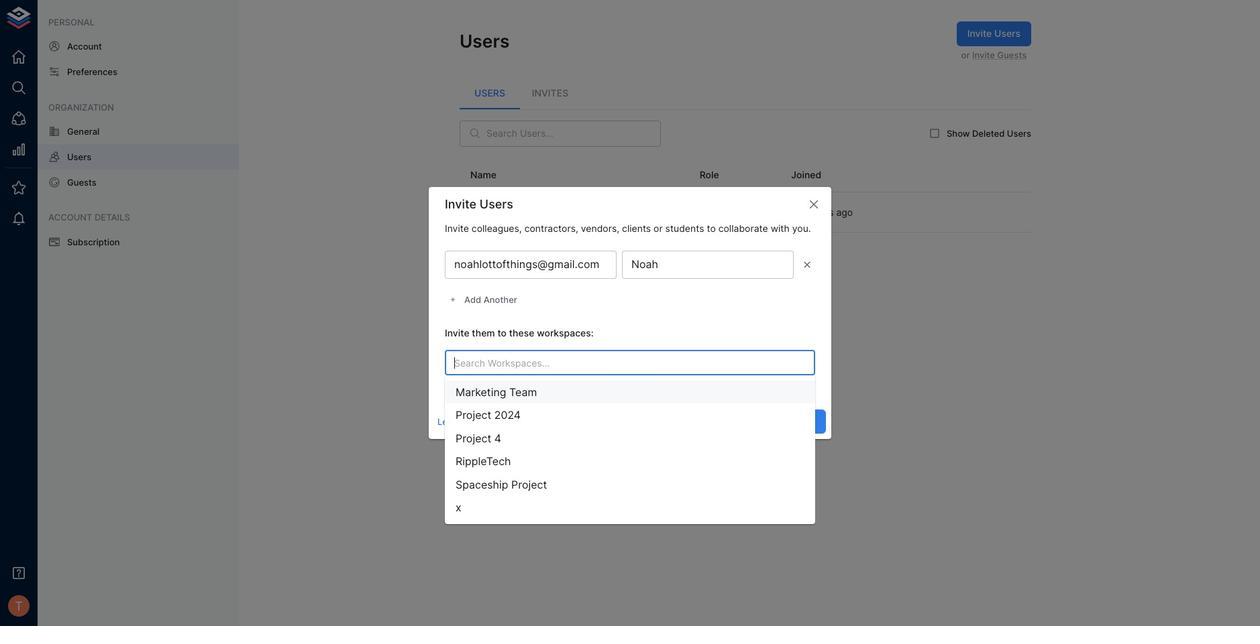 Task type: locate. For each thing, give the bounding box(es) containing it.
subscription
[[67, 237, 120, 247]]

users
[[471, 381, 490, 390]]

2 vertical spatial project
[[512, 478, 547, 492]]

1 horizontal spatial t
[[475, 205, 483, 220]]

account
[[48, 212, 92, 223]]

users up colleagues,
[[480, 197, 513, 211]]

guests down "invite users" button
[[998, 49, 1027, 60]]

team
[[509, 386, 537, 399]]

send
[[743, 416, 766, 428]]

rippletech option
[[445, 450, 816, 474]]

invite left the them
[[445, 327, 470, 339]]

4 down project 2024 at the left bottom
[[494, 432, 501, 446]]

0 horizontal spatial to
[[498, 327, 507, 339]]

users button
[[460, 77, 520, 109]]

0 vertical spatial invite users
[[968, 28, 1021, 39]]

1 vertical spatial guests
[[67, 177, 96, 188]]

to
[[707, 223, 716, 234], [498, 327, 507, 339]]

1 vertical spatial 4
[[494, 432, 501, 446]]

invite down "invite users" button
[[972, 49, 995, 60]]

them
[[472, 327, 495, 339]]

or left invite guests link at top right
[[962, 49, 970, 60]]

general
[[67, 126, 100, 137]]

tab list
[[460, 77, 1032, 109]]

list box
[[445, 376, 816, 525]]

0 vertical spatial project
[[456, 409, 491, 422]]

project right spaceship
[[512, 478, 547, 492]]

marketing team
[[456, 386, 537, 399]]

invite colleagues, contractors, vendors, clients or students to collaborate with you.
[[445, 223, 811, 234]]

0 vertical spatial these
[[509, 327, 535, 339]]

show
[[947, 128, 970, 139]]

users up invite guests link at top right
[[995, 28, 1021, 39]]

subscription link
[[38, 229, 239, 255]]

learn
[[438, 417, 461, 427]]

tab list containing users
[[460, 77, 1032, 109]]

invite up 'or invite guests'
[[968, 28, 992, 39]]

add another
[[464, 295, 517, 305]]

0 horizontal spatial 4
[[494, 432, 501, 446]]

1 horizontal spatial invite users
[[968, 28, 1021, 39]]

another
[[484, 295, 517, 305]]

1 vertical spatial t
[[15, 599, 23, 614]]

1 vertical spatial or
[[654, 223, 663, 234]]

these
[[509, 327, 535, 339], [568, 381, 587, 390]]

users
[[995, 28, 1021, 39], [460, 30, 510, 52], [1007, 128, 1032, 139], [67, 152, 91, 162], [480, 197, 513, 211]]

invited users will automatically join these workspaces.
[[445, 381, 633, 390]]

or inside invite users 'dialog'
[[654, 223, 663, 234]]

0 vertical spatial 4
[[792, 207, 798, 218]]

colleagues,
[[472, 223, 522, 234]]

personal
[[48, 17, 95, 28]]

name
[[471, 169, 497, 180]]

spaceship
[[456, 478, 508, 492]]

guests
[[998, 49, 1027, 60], [67, 177, 96, 188]]

4
[[792, 207, 798, 218], [494, 432, 501, 446]]

0 vertical spatial or
[[962, 49, 970, 60]]

invites
[[532, 87, 569, 99]]

0 vertical spatial to
[[707, 223, 716, 234]]

join
[[554, 381, 566, 390]]

invite users inside invite users 'dialog'
[[445, 197, 513, 211]]

project 4 option
[[445, 427, 816, 450]]

project down more
[[456, 432, 491, 446]]

these right join
[[568, 381, 587, 390]]

x option
[[445, 497, 816, 520]]

invite users
[[968, 28, 1021, 39], [445, 197, 513, 211]]

0 horizontal spatial guests
[[67, 177, 96, 188]]

list box containing marketing team
[[445, 376, 816, 525]]

1 horizontal spatial guests
[[998, 49, 1027, 60]]

1 horizontal spatial 4
[[792, 207, 798, 218]]

to right the them
[[498, 327, 507, 339]]

users down general
[[67, 152, 91, 162]]

users inside users link
[[67, 152, 91, 162]]

invite down name
[[445, 197, 477, 211]]

1 vertical spatial these
[[568, 381, 587, 390]]

Email Address text field
[[445, 251, 617, 279]]

project up 'project 4'
[[456, 409, 491, 422]]

deleted
[[973, 128, 1005, 139]]

workspaces:
[[537, 327, 594, 339]]

4 up you.
[[792, 207, 798, 218]]

invited
[[445, 381, 469, 390]]

invite users inside button
[[968, 28, 1021, 39]]

automatically
[[505, 381, 551, 390]]

1 vertical spatial invite users
[[445, 197, 513, 211]]

0 horizontal spatial invite users
[[445, 197, 513, 211]]

add
[[464, 295, 481, 305]]

project
[[456, 409, 491, 422], [456, 432, 491, 446], [512, 478, 547, 492]]

project 4
[[456, 432, 501, 446]]

1 horizontal spatial to
[[707, 223, 716, 234]]

burton
[[519, 202, 549, 213]]

t
[[475, 205, 483, 220], [15, 599, 23, 614]]

to right students
[[707, 223, 716, 234]]

or right clients
[[654, 223, 663, 234]]

spaceship project option
[[445, 474, 816, 497]]

invite users up colleagues,
[[445, 197, 513, 211]]

project for project 4
[[456, 432, 491, 446]]

guests link
[[38, 170, 239, 196]]

project inside project 4 option
[[456, 432, 491, 446]]

1 vertical spatial project
[[456, 432, 491, 446]]

invite users up 'or invite guests'
[[968, 28, 1021, 39]]

invitations
[[769, 416, 816, 428]]

Name (optional) text field
[[622, 251, 794, 279]]

preferences link
[[38, 59, 239, 85]]

0 horizontal spatial or
[[654, 223, 663, 234]]

invite
[[968, 28, 992, 39], [972, 49, 995, 60], [445, 197, 477, 211], [445, 223, 469, 234], [445, 327, 470, 339]]

details
[[95, 212, 130, 223]]

project inside project 2024 option
[[456, 409, 491, 422]]

4 months ago
[[792, 207, 853, 218]]

students
[[666, 223, 704, 234]]

vendors,
[[581, 223, 620, 234]]

invite inside button
[[968, 28, 992, 39]]

learn more
[[438, 417, 485, 427]]

t inside button
[[15, 599, 23, 614]]

invite users button
[[957, 21, 1032, 46]]

2024
[[494, 409, 521, 422]]

or
[[962, 49, 970, 60], [654, 223, 663, 234]]

0 horizontal spatial t
[[15, 599, 23, 614]]

these right the them
[[509, 327, 535, 339]]

guests up the account details
[[67, 177, 96, 188]]

account details
[[48, 212, 130, 223]]

0 vertical spatial t
[[475, 205, 483, 220]]



Task type: vqa. For each thing, say whether or not it's contained in the screenshot.
Unpin icon at the right top of the page
no



Task type: describe. For each thing, give the bounding box(es) containing it.
invite left colleagues,
[[445, 223, 469, 234]]

you.
[[793, 223, 811, 234]]

or invite guests
[[962, 49, 1027, 60]]

users inside "invite users" button
[[995, 28, 1021, 39]]

preferences
[[67, 67, 117, 77]]

1 horizontal spatial or
[[962, 49, 970, 60]]

account link
[[38, 34, 239, 59]]

learn more button
[[434, 412, 488, 433]]

contractors,
[[525, 223, 578, 234]]

1 horizontal spatial these
[[568, 381, 587, 390]]

x
[[456, 501, 462, 515]]

project inside spaceship project option
[[512, 478, 547, 492]]

0 vertical spatial guests
[[998, 49, 1027, 60]]

more
[[464, 417, 485, 427]]

marketing
[[456, 386, 506, 399]]

rippletech
[[456, 455, 511, 469]]

users inside invite users 'dialog'
[[480, 197, 513, 211]]

with
[[771, 223, 790, 234]]

1 vertical spatial to
[[498, 327, 507, 339]]

tim burton
[[500, 202, 549, 213]]

invite them to these workspaces:
[[445, 327, 594, 339]]

add another button
[[445, 290, 521, 311]]

invites button
[[520, 77, 581, 109]]

clients
[[622, 223, 651, 234]]

marketing team option
[[445, 381, 816, 404]]

t button
[[4, 592, 34, 622]]

organization
[[48, 102, 114, 112]]

project for project 2024
[[456, 409, 491, 422]]

collaborate
[[719, 223, 768, 234]]

Search Workspaces... text field
[[449, 355, 789, 372]]

project 2024
[[456, 409, 521, 422]]

ago
[[837, 207, 853, 218]]

4 inside option
[[494, 432, 501, 446]]

invite users dialog
[[429, 187, 832, 440]]

months
[[801, 207, 834, 218]]

users link
[[38, 144, 239, 170]]

users
[[475, 87, 505, 99]]

invite guests link
[[972, 49, 1027, 60]]

project 2024 option
[[445, 404, 816, 427]]

account
[[67, 41, 102, 52]]

role
[[700, 169, 719, 180]]

workspaces.
[[590, 381, 633, 390]]

spaceship project
[[456, 478, 547, 492]]

tim
[[500, 202, 516, 213]]

Search Users... text field
[[487, 121, 661, 147]]

send invitations
[[743, 416, 816, 428]]

will
[[492, 381, 503, 390]]

users up users
[[460, 30, 510, 52]]

joined
[[792, 169, 822, 180]]

send invitations button
[[733, 410, 826, 435]]

0 horizontal spatial these
[[509, 327, 535, 339]]

users right the deleted
[[1007, 128, 1032, 139]]

general link
[[38, 119, 239, 144]]

show deleted users
[[947, 128, 1032, 139]]



